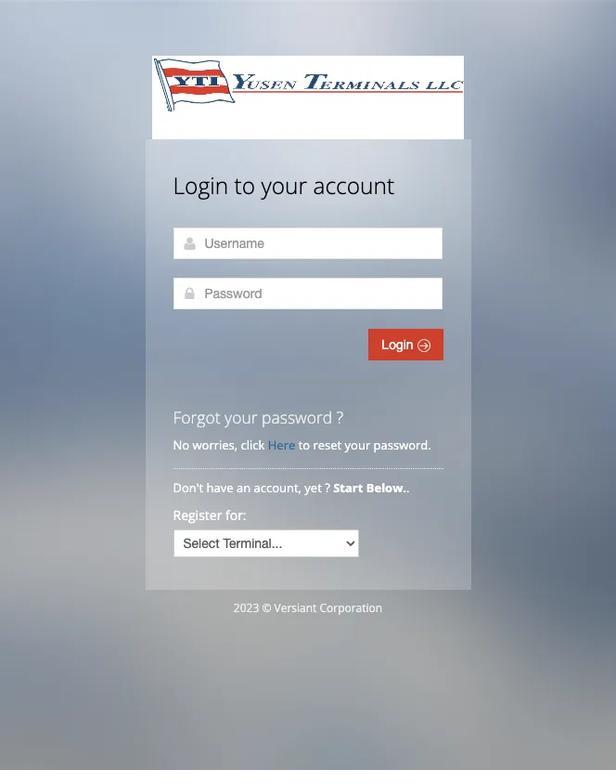 Task type: locate. For each thing, give the bounding box(es) containing it.
login inside button
[[382, 337, 418, 352]]

to inside the forgot your password ? no worries, click here to reset your password.
[[299, 437, 310, 453]]

1 vertical spatial login
[[382, 337, 418, 352]]

login for login
[[382, 337, 418, 352]]

login button
[[369, 329, 444, 360]]

1 horizontal spatial to
[[299, 437, 310, 453]]

0 horizontal spatial to
[[235, 170, 256, 201]]

versiant
[[274, 600, 317, 616]]

1 vertical spatial ?
[[325, 479, 330, 496]]

2 horizontal spatial your
[[345, 437, 371, 453]]

login
[[173, 170, 229, 201], [382, 337, 418, 352]]

here
[[268, 437, 296, 453]]

1 vertical spatial to
[[299, 437, 310, 453]]

your
[[261, 170, 308, 201], [225, 406, 258, 428], [345, 437, 371, 453]]

to right here
[[299, 437, 310, 453]]

password
[[262, 406, 333, 428]]

account,
[[254, 479, 302, 496]]

to up username text box
[[235, 170, 256, 201]]

Username text field
[[173, 228, 443, 259]]

1 horizontal spatial your
[[261, 170, 308, 201]]

©
[[262, 600, 272, 616]]

don't
[[173, 479, 204, 496]]

your up click
[[225, 406, 258, 428]]

1 horizontal spatial login
[[382, 337, 418, 352]]

0 horizontal spatial login
[[173, 170, 229, 201]]

0 horizontal spatial ?
[[325, 479, 330, 496]]

0 horizontal spatial your
[[225, 406, 258, 428]]

1 horizontal spatial ?
[[337, 406, 344, 428]]

don't have an account, yet ? start below. .
[[173, 479, 413, 496]]

your up username text box
[[261, 170, 308, 201]]

?
[[337, 406, 344, 428], [325, 479, 330, 496]]

register for:
[[173, 506, 247, 524]]

? right yet
[[325, 479, 330, 496]]

yet
[[305, 479, 322, 496]]

corporation
[[320, 600, 383, 616]]

0 vertical spatial ?
[[337, 406, 344, 428]]

0 vertical spatial to
[[235, 170, 256, 201]]

have
[[207, 479, 234, 496]]

lock image
[[183, 286, 197, 301]]

password.
[[374, 437, 432, 453]]

to
[[235, 170, 256, 201], [299, 437, 310, 453]]

account
[[313, 170, 395, 201]]

0 vertical spatial login
[[173, 170, 229, 201]]

your right reset
[[345, 437, 371, 453]]

? up reset
[[337, 406, 344, 428]]

forgot
[[173, 406, 221, 428]]



Task type: describe. For each thing, give the bounding box(es) containing it.
here link
[[268, 437, 296, 453]]

an
[[237, 479, 251, 496]]

forgot your password ? no worries, click here to reset your password.
[[173, 406, 432, 453]]

? inside the forgot your password ? no worries, click here to reset your password.
[[337, 406, 344, 428]]

below.
[[367, 479, 407, 496]]

for:
[[226, 506, 247, 524]]

start
[[334, 479, 364, 496]]

Password password field
[[173, 278, 443, 309]]

2023 © versiant corporation
[[234, 600, 383, 616]]

1 vertical spatial your
[[225, 406, 258, 428]]

0 vertical spatial your
[[261, 170, 308, 201]]

worries,
[[193, 437, 238, 453]]

2 vertical spatial your
[[345, 437, 371, 453]]

login to your account
[[173, 170, 395, 201]]

login for login to your account
[[173, 170, 229, 201]]

2023
[[234, 600, 259, 616]]

no
[[173, 437, 190, 453]]

reset
[[313, 437, 342, 453]]

register
[[173, 506, 222, 524]]

.
[[407, 479, 410, 496]]

user image
[[183, 236, 197, 251]]

click
[[241, 437, 265, 453]]

swapright image
[[418, 339, 431, 352]]



